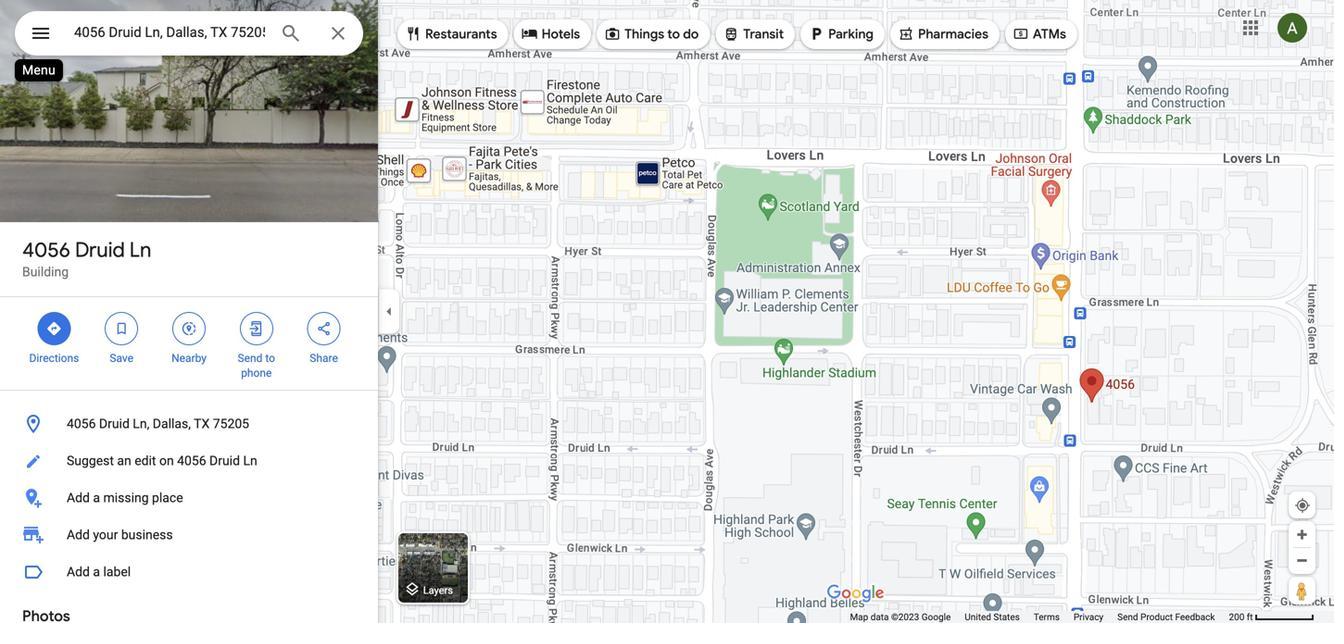 Task type: vqa. For each thing, say whether or not it's contained in the screenshot.
second Add
yes



Task type: locate. For each thing, give the bounding box(es) containing it.
add a missing place button
[[0, 480, 378, 517]]

to up phone
[[265, 352, 275, 365]]

add for add a missing place
[[67, 491, 90, 506]]

privacy button
[[1074, 611, 1104, 623]]

 atms
[[1013, 24, 1066, 44]]

ln,
[[133, 416, 149, 432]]

druid for ln
[[75, 237, 125, 263]]

200 ft button
[[1229, 612, 1315, 623]]

2 vertical spatial 4056
[[177, 453, 206, 469]]

collapse side panel image
[[379, 302, 399, 322]]

2 add from the top
[[67, 528, 90, 543]]

4056 up building
[[22, 237, 70, 263]]

google account: angela cha  
(angela.cha@adept.ai) image
[[1278, 13, 1307, 43]]

75205
[[213, 416, 249, 432]]

 pharmacies
[[898, 24, 988, 44]]

add left label
[[67, 565, 90, 580]]

share
[[310, 352, 338, 365]]

0 vertical spatial druid
[[75, 237, 125, 263]]

send for send to phone
[[238, 352, 263, 365]]

1 vertical spatial ln
[[243, 453, 257, 469]]

show your location image
[[1294, 497, 1311, 514]]

zoom in image
[[1295, 528, 1309, 542]]

google
[[922, 612, 951, 623]]

0 horizontal spatial send
[[238, 352, 263, 365]]

druid down 75205
[[209, 453, 240, 469]]

0 vertical spatial ln
[[130, 237, 151, 263]]

1 vertical spatial a
[[93, 565, 100, 580]]

4056 for ln
[[22, 237, 70, 263]]

1 vertical spatial druid
[[99, 416, 130, 432]]

4056 druid ln, dallas, tx 75205
[[67, 416, 249, 432]]

4056 druid ln main content
[[0, 0, 378, 623]]


[[248, 319, 265, 339]]

a inside 'button'
[[93, 491, 100, 506]]

0 vertical spatial send
[[238, 352, 263, 365]]

to
[[667, 26, 680, 43], [265, 352, 275, 365]]

0 horizontal spatial ln
[[130, 237, 151, 263]]

states
[[994, 612, 1020, 623]]

footer containing map data ©2023 google
[[850, 611, 1229, 623]]

0 vertical spatial a
[[93, 491, 100, 506]]

send inside the send to phone
[[238, 352, 263, 365]]

4056 Druid Ln, Dallas, TX 75205 field
[[15, 11, 363, 56]]

send product feedback button
[[1117, 611, 1215, 623]]

ln down 75205
[[243, 453, 257, 469]]


[[46, 319, 62, 339]]

place
[[152, 491, 183, 506]]

1 vertical spatial to
[[265, 352, 275, 365]]

 hotels
[[521, 24, 580, 44]]

0 vertical spatial add
[[67, 491, 90, 506]]

on
[[159, 453, 174, 469]]

tx
[[194, 416, 210, 432]]

0 vertical spatial 4056
[[22, 237, 70, 263]]

a
[[93, 491, 100, 506], [93, 565, 100, 580]]

dallas,
[[153, 416, 191, 432]]

4056
[[22, 237, 70, 263], [67, 416, 96, 432], [177, 453, 206, 469]]

3 add from the top
[[67, 565, 90, 580]]

none field inside 4056 druid ln, dallas, tx 75205 "field"
[[74, 21, 265, 44]]

add
[[67, 491, 90, 506], [67, 528, 90, 543], [67, 565, 90, 580]]

2 vertical spatial add
[[67, 565, 90, 580]]

a inside button
[[93, 565, 100, 580]]

2 a from the top
[[93, 565, 100, 580]]

to inside  things to do
[[667, 26, 680, 43]]

druid up 
[[75, 237, 125, 263]]

united states button
[[965, 611, 1020, 623]]

1 horizontal spatial to
[[667, 26, 680, 43]]

ln inside the '4056 druid ln building'
[[130, 237, 151, 263]]

druid inside 4056 druid ln, dallas, tx 75205 button
[[99, 416, 130, 432]]

0 horizontal spatial to
[[265, 352, 275, 365]]

add a label button
[[0, 554, 378, 591]]

pharmacies
[[918, 26, 988, 43]]

your
[[93, 528, 118, 543]]

4056 for ln,
[[67, 416, 96, 432]]

0 vertical spatial to
[[667, 26, 680, 43]]

None field
[[74, 21, 265, 44]]


[[521, 24, 538, 44]]

add inside button
[[67, 565, 90, 580]]

an
[[117, 453, 131, 469]]

1 vertical spatial send
[[1117, 612, 1138, 623]]

add inside 'button'
[[67, 491, 90, 506]]

1 horizontal spatial ln
[[243, 453, 257, 469]]

add your business link
[[0, 517, 378, 554]]


[[723, 24, 740, 44]]

suggest an edit on 4056 druid ln
[[67, 453, 257, 469]]


[[898, 24, 914, 44]]

1 add from the top
[[67, 491, 90, 506]]

a left "missing"
[[93, 491, 100, 506]]

1 vertical spatial 4056
[[67, 416, 96, 432]]


[[113, 319, 130, 339]]

ln up 
[[130, 237, 151, 263]]

druid
[[75, 237, 125, 263], [99, 416, 130, 432], [209, 453, 240, 469]]

druid left ln,
[[99, 416, 130, 432]]


[[808, 24, 825, 44]]

edit
[[135, 453, 156, 469]]

map data ©2023 google
[[850, 612, 951, 623]]

united states
[[965, 612, 1020, 623]]

1 horizontal spatial send
[[1117, 612, 1138, 623]]

send left product
[[1117, 612, 1138, 623]]

4056 inside the '4056 druid ln building'
[[22, 237, 70, 263]]

send for send product feedback
[[1117, 612, 1138, 623]]

2 vertical spatial druid
[[209, 453, 240, 469]]

add left your
[[67, 528, 90, 543]]

add down suggest
[[67, 491, 90, 506]]

nearby
[[171, 352, 207, 365]]

footer
[[850, 611, 1229, 623]]

4056 up suggest
[[67, 416, 96, 432]]

 transit
[[723, 24, 784, 44]]

1 vertical spatial add
[[67, 528, 90, 543]]

a for missing
[[93, 491, 100, 506]]

layers
[[423, 585, 453, 596]]

4056 right on
[[177, 453, 206, 469]]

add a label
[[67, 565, 131, 580]]

a left label
[[93, 565, 100, 580]]

send up phone
[[238, 352, 263, 365]]

restaurants
[[425, 26, 497, 43]]

a for label
[[93, 565, 100, 580]]

send
[[238, 352, 263, 365], [1117, 612, 1138, 623]]

1 a from the top
[[93, 491, 100, 506]]

atms
[[1033, 26, 1066, 43]]

ln
[[130, 237, 151, 263], [243, 453, 257, 469]]

do
[[683, 26, 699, 43]]

4056 inside button
[[67, 416, 96, 432]]

to left do
[[667, 26, 680, 43]]

druid for ln,
[[99, 416, 130, 432]]

zoom out image
[[1295, 554, 1309, 568]]

product
[[1140, 612, 1173, 623]]

building
[[22, 264, 69, 280]]

send inside the send product feedback button
[[1117, 612, 1138, 623]]

druid inside the '4056 druid ln building'
[[75, 237, 125, 263]]

add a missing place
[[67, 491, 183, 506]]



Task type: describe. For each thing, give the bounding box(es) containing it.
4056 druid ln, dallas, tx 75205 button
[[0, 406, 378, 443]]

add your business
[[67, 528, 173, 543]]

footer inside google maps element
[[850, 611, 1229, 623]]

privacy
[[1074, 612, 1104, 623]]

label
[[103, 565, 131, 580]]

send product feedback
[[1117, 612, 1215, 623]]


[[181, 319, 197, 339]]

4056 inside button
[[177, 453, 206, 469]]

business
[[121, 528, 173, 543]]

4056 druid ln building
[[22, 237, 151, 280]]

to inside the send to phone
[[265, 352, 275, 365]]

united
[[965, 612, 991, 623]]

suggest an edit on 4056 druid ln button
[[0, 443, 378, 480]]

phone
[[241, 367, 272, 380]]

 search field
[[15, 11, 363, 59]]

 restaurants
[[405, 24, 497, 44]]

add for add your business
[[67, 528, 90, 543]]

transit
[[743, 26, 784, 43]]

directions
[[29, 352, 79, 365]]


[[405, 24, 422, 44]]

things
[[625, 26, 664, 43]]

suggest
[[67, 453, 114, 469]]


[[30, 20, 52, 47]]

add for add a label
[[67, 565, 90, 580]]

data
[[871, 612, 889, 623]]


[[604, 24, 621, 44]]

 button
[[15, 11, 67, 59]]

200
[[1229, 612, 1244, 623]]

map
[[850, 612, 868, 623]]

show street view coverage image
[[1289, 577, 1316, 605]]

google maps element
[[0, 0, 1334, 623]]

missing
[[103, 491, 149, 506]]

send to phone
[[238, 352, 275, 380]]

ln inside button
[[243, 453, 257, 469]]

terms
[[1034, 612, 1060, 623]]

terms button
[[1034, 611, 1060, 623]]

ft
[[1247, 612, 1253, 623]]

save
[[110, 352, 133, 365]]

feedback
[[1175, 612, 1215, 623]]

hotels
[[542, 26, 580, 43]]

 things to do
[[604, 24, 699, 44]]


[[1013, 24, 1029, 44]]

200 ft
[[1229, 612, 1253, 623]]


[[316, 319, 332, 339]]

druid inside suggest an edit on 4056 druid ln button
[[209, 453, 240, 469]]

©2023
[[891, 612, 919, 623]]

actions for 4056 druid ln region
[[0, 297, 378, 390]]

parking
[[828, 26, 874, 43]]

 parking
[[808, 24, 874, 44]]



